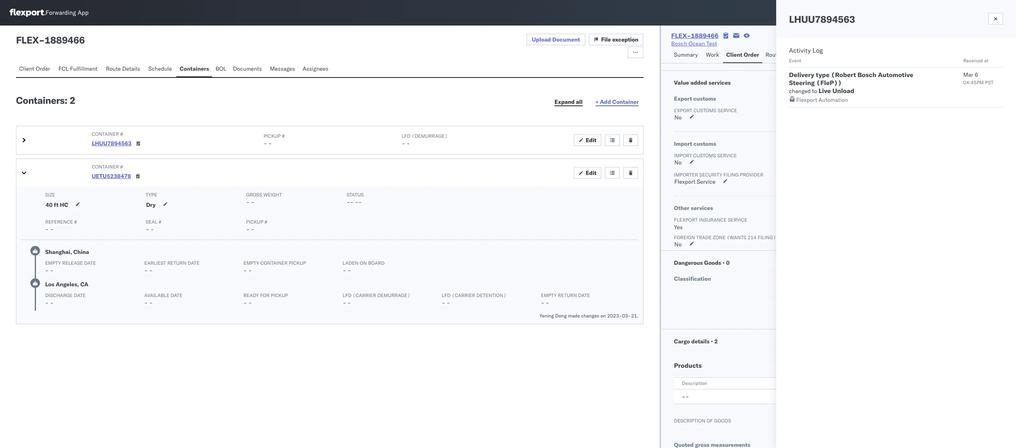 Task type: describe. For each thing, give the bounding box(es) containing it.
0 horizontal spatial client order button
[[16, 62, 55, 77]]

flexport service
[[675, 178, 716, 186]]

exception
[[613, 36, 639, 43]]

details
[[122, 65, 140, 72]]

type
[[146, 192, 157, 198]]

return for earliest return date - -
[[167, 260, 187, 266]]

container # for lhuu7894563
[[92, 131, 123, 137]]

goods
[[715, 418, 732, 424]]

1 edit button from the top
[[574, 134, 602, 146]]

flex-
[[672, 32, 691, 40]]

details
[[692, 338, 710, 346]]

flexport for flexport automation
[[797, 96, 818, 104]]

add
[[600, 98, 611, 106]]

gross
[[246, 192, 262, 198]]

no for export
[[675, 114, 682, 121]]

+ add container
[[596, 98, 639, 106]]

sops button
[[785, 48, 806, 63]]

# inside reference # - -
[[74, 219, 77, 225]]

2 edit button from the top
[[574, 167, 602, 179]]

live
[[819, 87, 831, 95]]

fcl
[[59, 65, 69, 72]]

route for route details
[[106, 65, 121, 72]]

summary
[[674, 51, 698, 58]]

received
[[964, 58, 984, 64]]

filing)
[[758, 235, 776, 241]]

upload document button
[[527, 34, 586, 46]]

client order for the client order "button" to the left
[[19, 65, 50, 72]]

assignees button
[[300, 62, 333, 77]]

insurance
[[699, 217, 727, 223]]

containers:
[[16, 94, 67, 106]]

pickup # - - for container #
[[264, 133, 285, 147]]

expand all button
[[550, 96, 588, 108]]

services inside button
[[709, 79, 731, 86]]

changes
[[582, 313, 600, 319]]

(wants
[[727, 235, 747, 241]]

dangerous goods • 0
[[674, 260, 730, 267]]

flexport. image
[[10, 9, 46, 17]]

customs for export customs
[[694, 95, 717, 102]]

6
[[975, 71, 979, 78]]

type
[[816, 71, 830, 79]]

date inside available date - -
[[171, 293, 183, 299]]

containers button
[[177, 62, 212, 77]]

trade
[[697, 235, 712, 241]]

flexport automation
[[797, 96, 849, 104]]

• for goods
[[723, 260, 725, 267]]

empty return date - -
[[541, 293, 590, 307]]

yening dong made changes on 2023-03-21.
[[540, 313, 639, 319]]

activity log
[[790, 46, 823, 54]]

dong
[[556, 313, 567, 319]]

automotive
[[879, 71, 914, 79]]

fcl fulfillment
[[59, 65, 97, 72]]

service for export customs service
[[718, 108, 738, 114]]

on inside laden on board - -
[[360, 260, 367, 266]]

(robert
[[832, 71, 857, 79]]

+
[[596, 98, 599, 106]]

mar
[[964, 71, 974, 78]]

bosch inside the (robert bosch automotive steering (flep))
[[858, 71, 877, 79]]

test
[[707, 40, 717, 47]]

container
[[261, 260, 288, 266]]

status
[[347, 192, 364, 198]]

discharge date - -
[[45, 293, 86, 307]]

dangerous
[[674, 260, 703, 267]]

laden
[[343, 260, 359, 266]]

fcl fulfillment button
[[55, 62, 103, 77]]

messages
[[270, 65, 295, 72]]

containers
[[180, 65, 209, 72]]

import customs service
[[674, 153, 737, 159]]

weight
[[264, 192, 282, 198]]

1 horizontal spatial documents
[[809, 51, 838, 58]]

yening
[[540, 313, 554, 319]]

1 horizontal spatial lhuu7894563
[[790, 13, 856, 25]]

customs for import customs
[[694, 140, 717, 148]]

other services
[[674, 205, 713, 212]]

upload document
[[532, 36, 580, 43]]

1 vertical spatial 2
[[715, 338, 718, 346]]

cargo details • 2
[[674, 338, 718, 346]]

app
[[78, 9, 89, 17]]

date for earliest return date - -
[[188, 260, 200, 266]]

importer
[[674, 172, 699, 178]]

lfd (demurrage) - -
[[402, 133, 448, 147]]

los
[[45, 281, 54, 288]]

no for foreign
[[675, 241, 682, 248]]

customs for export customs agent
[[805, 108, 828, 114]]

flexport insurance service yes
[[674, 217, 748, 231]]

foreign trade zone (wants 214 filing)
[[674, 235, 776, 241]]

0 horizontal spatial documents
[[233, 65, 262, 72]]

work button
[[703, 48, 724, 63]]

edit for 2nd edit button from the bottom of the page
[[586, 137, 597, 144]]

empty release date - -
[[45, 260, 96, 274]]

fulfillment
[[70, 65, 97, 72]]

03-
[[623, 313, 631, 319]]

flex
[[16, 34, 39, 46]]

added
[[691, 79, 708, 86]]

container inside + add container button
[[613, 98, 639, 106]]

board
[[368, 260, 385, 266]]

dry
[[146, 202, 156, 209]]

of
[[707, 418, 713, 424]]

cargo
[[674, 338, 690, 346]]

0 horizontal spatial bosch
[[672, 40, 688, 47]]

0 horizontal spatial lhuu7894563
[[92, 140, 132, 147]]

forwarding app
[[46, 9, 89, 17]]

bosch ocean test
[[672, 40, 717, 47]]

unload
[[833, 87, 855, 95]]

client order for the rightmost the client order "button"
[[727, 51, 760, 58]]

bol
[[216, 65, 226, 72]]

40
[[46, 202, 53, 209]]

importer security filing provider
[[674, 172, 764, 178]]

earliest return date - -
[[144, 260, 200, 274]]

schedule
[[148, 65, 172, 72]]

foreign
[[674, 235, 695, 241]]

1 horizontal spatial client order button
[[724, 48, 763, 63]]

pst
[[986, 80, 994, 86]]

export for export customs
[[674, 95, 692, 102]]

gross weight - -
[[246, 192, 282, 206]]

# inside seal # - -
[[159, 219, 161, 225]]

1 vertical spatial on
[[601, 313, 606, 319]]

customs for export customs service
[[694, 108, 717, 114]]



Task type: vqa. For each thing, say whether or not it's contained in the screenshot.
UPDATED
no



Task type: locate. For each thing, give the bounding box(es) containing it.
client order button left "fcl"
[[16, 62, 55, 77]]

customs up import customs service
[[694, 140, 717, 148]]

0 horizontal spatial route
[[106, 65, 121, 72]]

export down value
[[674, 95, 692, 102]]

description for description of goods
[[674, 418, 706, 424]]

date inside discharge date - -
[[74, 293, 86, 299]]

lfd inside the 'lfd (carrier demurrage) - -'
[[343, 293, 352, 299]]

on
[[360, 260, 367, 266], [601, 313, 606, 319]]

return for empty return date - -
[[558, 293, 577, 299]]

0 vertical spatial •
[[723, 260, 725, 267]]

steering
[[790, 79, 815, 87]]

flexport inside flexport insurance service yes
[[674, 217, 698, 223]]

lfd inside lfd (demurrage) - -
[[402, 133, 411, 139]]

0 vertical spatial pickup
[[264, 133, 281, 139]]

1 horizontal spatial return
[[558, 293, 577, 299]]

return inside empty return date - -
[[558, 293, 577, 299]]

0 vertical spatial edit button
[[574, 134, 602, 146]]

2 horizontal spatial lfd
[[442, 293, 451, 299]]

(carrier inside lfd (carrier detention) - -
[[452, 293, 476, 299]]

empty left container
[[244, 260, 259, 266]]

date down ca
[[74, 293, 86, 299]]

2 vertical spatial flexport
[[674, 217, 698, 223]]

route button
[[763, 48, 785, 63]]

import down import customs
[[674, 153, 692, 159]]

21.
[[631, 313, 639, 319]]

client right work button
[[727, 51, 743, 58]]

2 container # from the top
[[92, 164, 123, 170]]

date
[[84, 260, 96, 266], [188, 260, 200, 266], [74, 293, 86, 299], [171, 293, 183, 299], [579, 293, 590, 299]]

made
[[568, 313, 580, 319]]

products
[[674, 362, 702, 370]]

#
[[120, 131, 123, 137], [282, 133, 285, 139], [120, 164, 123, 170], [74, 219, 77, 225], [159, 219, 161, 225], [265, 219, 267, 225]]

0 horizontal spatial (carrier
[[353, 293, 376, 299]]

container up uetu5238478
[[92, 164, 119, 170]]

1 vertical spatial service
[[728, 217, 748, 223]]

file
[[602, 36, 611, 43]]

service down "security"
[[697, 178, 716, 186]]

uetu5238478 button
[[92, 173, 131, 180]]

client order left "fcl"
[[19, 65, 50, 72]]

services up insurance
[[691, 205, 713, 212]]

customs for import customs service
[[694, 153, 716, 159]]

1 horizontal spatial empty
[[244, 260, 259, 266]]

0 vertical spatial documents
[[809, 51, 838, 58]]

1 vertical spatial •
[[711, 338, 713, 346]]

export
[[674, 95, 692, 102], [674, 108, 693, 114], [785, 108, 804, 114]]

0 vertical spatial no
[[675, 114, 682, 121]]

1 vertical spatial client order
[[19, 65, 50, 72]]

0 horizontal spatial lfd
[[343, 293, 352, 299]]

export down export customs
[[674, 108, 693, 114]]

2 edit from the top
[[586, 170, 597, 177]]

flexport down importer
[[675, 178, 696, 186]]

other
[[674, 205, 690, 212]]

customs down the flexport automation
[[805, 108, 828, 114]]

pickup inside "empty container pickup - -"
[[289, 260, 306, 266]]

1 (carrier from the left
[[353, 293, 376, 299]]

• right details
[[711, 338, 713, 346]]

0 horizontal spatial client order
[[19, 65, 50, 72]]

empty for empty release date - -
[[45, 260, 61, 266]]

1 horizontal spatial •
[[723, 260, 725, 267]]

to
[[813, 88, 818, 95]]

0 vertical spatial lhuu7894563
[[790, 13, 856, 25]]

description left of
[[674, 418, 706, 424]]

date up yening dong made changes on 2023-03-21. on the right bottom of page
[[579, 293, 590, 299]]

lfd inside lfd (carrier detention) - -
[[442, 293, 451, 299]]

reference
[[45, 219, 73, 225]]

demurrage)
[[378, 293, 411, 299]]

1 horizontal spatial bosch
[[858, 71, 877, 79]]

china
[[73, 249, 89, 256]]

client down flex
[[19, 65, 34, 72]]

container right add
[[613, 98, 639, 106]]

container # for uetu5238478
[[92, 164, 123, 170]]

lfd (carrier demurrage) - -
[[343, 293, 411, 307]]

1 vertical spatial edit button
[[574, 167, 602, 179]]

1 vertical spatial import
[[674, 153, 692, 159]]

(carrier down laden on board - -
[[353, 293, 376, 299]]

uetu5238478
[[92, 173, 131, 180]]

0 vertical spatial service
[[697, 178, 716, 186]]

provider
[[740, 172, 764, 178]]

edit
[[586, 137, 597, 144], [586, 170, 597, 177]]

client order right work button
[[727, 51, 760, 58]]

lfd for demurrage)
[[343, 293, 352, 299]]

shanghai, china
[[45, 249, 89, 256]]

changed
[[790, 88, 811, 95]]

return up the dong
[[558, 293, 577, 299]]

description for description
[[682, 381, 708, 387]]

bosch right (robert
[[858, 71, 877, 79]]

date right available
[[171, 293, 183, 299]]

export customs
[[674, 95, 717, 102]]

agent
[[829, 108, 845, 114]]

container #
[[92, 131, 123, 137], [92, 164, 123, 170]]

1 vertical spatial edit
[[586, 170, 597, 177]]

(carrier for lfd (carrier detention) - -
[[452, 293, 476, 299]]

date inside earliest return date - -
[[188, 260, 200, 266]]

route
[[766, 51, 781, 58], [106, 65, 121, 72]]

empty for empty return date - -
[[541, 293, 557, 299]]

expand
[[555, 98, 575, 106]]

2 horizontal spatial empty
[[541, 293, 557, 299]]

(carrier for lfd (carrier demurrage) - -
[[353, 293, 376, 299]]

0 vertical spatial flexport
[[797, 96, 818, 104]]

0 horizontal spatial pickup
[[246, 219, 263, 225]]

client order button right work
[[724, 48, 763, 63]]

no for import
[[675, 159, 682, 166]]

empty inside empty return date - -
[[541, 293, 557, 299]]

0 vertical spatial pickup # - -
[[264, 133, 285, 147]]

1 horizontal spatial route
[[766, 51, 781, 58]]

ready for pickup - -
[[244, 293, 288, 307]]

empty up yening
[[541, 293, 557, 299]]

1 horizontal spatial pickup
[[264, 133, 281, 139]]

available date - -
[[144, 293, 183, 307]]

client
[[727, 51, 743, 58], [19, 65, 34, 72]]

upload
[[532, 36, 551, 43]]

1 vertical spatial pickup
[[271, 293, 288, 299]]

date down china
[[84, 260, 96, 266]]

2023-
[[608, 313, 623, 319]]

container up the lhuu7894563 button
[[92, 131, 119, 137]]

0 vertical spatial service
[[718, 108, 738, 114]]

1 horizontal spatial 1889466
[[691, 32, 719, 40]]

2 (carrier from the left
[[452, 293, 476, 299]]

export for export customs agent
[[785, 108, 804, 114]]

import for import customs
[[674, 140, 693, 148]]

container for lhuu7894563
[[92, 131, 119, 137]]

security
[[700, 172, 723, 178]]

for
[[260, 293, 270, 299]]

(flep))
[[817, 79, 842, 87]]

1 horizontal spatial pickup
[[289, 260, 306, 266]]

0 horizontal spatial 1889466
[[45, 34, 85, 46]]

seal # - -
[[146, 219, 161, 233]]

2
[[70, 94, 75, 106], [715, 338, 718, 346]]

documents
[[809, 51, 838, 58], [233, 65, 262, 72]]

1 vertical spatial services
[[691, 205, 713, 212]]

1 vertical spatial lhuu7894563
[[92, 140, 132, 147]]

service down the value added services
[[718, 108, 738, 114]]

• left 0
[[723, 260, 725, 267]]

0 vertical spatial 2
[[70, 94, 75, 106]]

1 vertical spatial order
[[36, 65, 50, 72]]

description up --
[[682, 381, 708, 387]]

services right added
[[709, 79, 731, 86]]

0 horizontal spatial documents button
[[230, 62, 267, 77]]

0 horizontal spatial client
[[19, 65, 34, 72]]

route details
[[106, 65, 140, 72]]

flex - 1889466
[[16, 34, 85, 46]]

1 horizontal spatial documents button
[[806, 48, 842, 63]]

0 vertical spatial import
[[674, 140, 693, 148]]

pickup right for
[[271, 293, 288, 299]]

Search Shipments (/) text field
[[864, 7, 941, 19]]

route for route
[[766, 51, 781, 58]]

(carrier left detention) on the left of page
[[452, 293, 476, 299]]

0 vertical spatial order
[[744, 51, 760, 58]]

container # up the lhuu7894563 button
[[92, 131, 123, 137]]

return
[[167, 260, 187, 266], [558, 293, 577, 299]]

1 vertical spatial service
[[718, 153, 737, 159]]

pickup for seal #
[[246, 219, 263, 225]]

1 vertical spatial description
[[674, 418, 706, 424]]

import up import customs service
[[674, 140, 693, 148]]

edit for second edit button
[[586, 170, 597, 177]]

flexport for flexport service
[[675, 178, 696, 186]]

0 horizontal spatial service
[[697, 178, 716, 186]]

0 horizontal spatial pickup
[[271, 293, 288, 299]]

0 vertical spatial client order
[[727, 51, 760, 58]]

• for details
[[711, 338, 713, 346]]

changed to live unload
[[790, 87, 855, 95]]

import for import customs service
[[674, 153, 692, 159]]

0 horizontal spatial empty
[[45, 260, 61, 266]]

2 vertical spatial no
[[675, 241, 682, 248]]

flexport down changed at the top of page
[[797, 96, 818, 104]]

2 no from the top
[[675, 159, 682, 166]]

empty down shanghai,
[[45, 260, 61, 266]]

hc
[[60, 202, 68, 209]]

status -- --
[[347, 192, 364, 206]]

goods
[[705, 260, 722, 267]]

0 vertical spatial description
[[682, 381, 708, 387]]

0 vertical spatial services
[[709, 79, 731, 86]]

client order
[[727, 51, 760, 58], [19, 65, 50, 72]]

file exception button
[[589, 34, 644, 46], [589, 34, 644, 46]]

available
[[144, 293, 169, 299]]

log
[[813, 46, 823, 54]]

order left "fcl"
[[36, 65, 50, 72]]

1 vertical spatial no
[[675, 159, 682, 166]]

bosch down the "flex-"
[[672, 40, 688, 47]]

date inside empty return date - -
[[579, 293, 590, 299]]

service up (wants
[[728, 217, 748, 223]]

empty inside empty release date - -
[[45, 260, 61, 266]]

1 vertical spatial route
[[106, 65, 121, 72]]

1 horizontal spatial service
[[728, 217, 748, 223]]

release
[[62, 260, 83, 266]]

value
[[674, 79, 690, 86]]

pickup for container #
[[264, 133, 281, 139]]

(carrier inside the 'lfd (carrier demurrage) - -'
[[353, 293, 376, 299]]

pickup right container
[[289, 260, 306, 266]]

2 right details
[[715, 338, 718, 346]]

1 vertical spatial client
[[19, 65, 34, 72]]

date inside empty release date - -
[[84, 260, 96, 266]]

no up importer
[[675, 159, 682, 166]]

0 vertical spatial client
[[727, 51, 743, 58]]

2 right containers:
[[70, 94, 75, 106]]

reference # - -
[[45, 219, 77, 233]]

order left route button
[[744, 51, 760, 58]]

1 vertical spatial documents
[[233, 65, 262, 72]]

1 vertical spatial pickup
[[246, 219, 263, 225]]

lfd for detention)
[[442, 293, 451, 299]]

0 horizontal spatial order
[[36, 65, 50, 72]]

yes
[[674, 224, 683, 231]]

event
[[790, 58, 802, 64]]

schedule button
[[145, 62, 177, 77]]

documents right bol button
[[233, 65, 262, 72]]

services
[[709, 79, 731, 86], [691, 205, 713, 212]]

date for empty return date - -
[[579, 293, 590, 299]]

export customs agent
[[785, 108, 845, 114]]

documents up "type"
[[809, 51, 838, 58]]

pickup # - - for seal #
[[246, 219, 267, 233]]

flexport up yes
[[674, 217, 698, 223]]

0 vertical spatial container #
[[92, 131, 123, 137]]

service inside flexport insurance service yes
[[728, 217, 748, 223]]

lhuu7894563 up uetu5238478
[[92, 140, 132, 147]]

service for import customs service
[[718, 153, 737, 159]]

0 vertical spatial on
[[360, 260, 367, 266]]

on left 2023- at right
[[601, 313, 606, 319]]

1 vertical spatial pickup # - -
[[246, 219, 267, 233]]

1 horizontal spatial client
[[727, 51, 743, 58]]

1 vertical spatial bosch
[[858, 71, 877, 79]]

mar 6 04:45pm pst
[[964, 71, 994, 86]]

0 horizontal spatial •
[[711, 338, 713, 346]]

0 horizontal spatial 2
[[70, 94, 75, 106]]

1 vertical spatial container #
[[92, 164, 123, 170]]

1 horizontal spatial lfd
[[402, 133, 411, 139]]

1 vertical spatial return
[[558, 293, 577, 299]]

1 horizontal spatial on
[[601, 313, 606, 319]]

-
[[39, 34, 45, 46], [264, 140, 267, 147], [269, 140, 272, 147], [402, 140, 405, 147], [407, 140, 410, 147], [246, 199, 250, 206], [251, 199, 255, 206], [347, 199, 350, 206], [350, 199, 354, 206], [355, 199, 359, 206], [359, 199, 362, 206], [45, 226, 49, 233], [50, 226, 54, 233], [146, 226, 149, 233], [151, 226, 154, 233], [246, 226, 250, 233], [251, 226, 255, 233], [45, 267, 49, 274], [50, 267, 54, 274], [144, 267, 148, 274], [149, 267, 153, 274], [244, 267, 247, 274], [249, 267, 252, 274], [343, 267, 346, 274], [348, 267, 351, 274], [45, 300, 49, 307], [50, 300, 54, 307], [144, 300, 148, 307], [149, 300, 153, 307], [244, 300, 247, 307], [249, 300, 252, 307], [343, 300, 346, 307], [348, 300, 351, 307], [442, 300, 446, 307], [447, 300, 450, 307], [541, 300, 545, 307], [546, 300, 550, 307], [682, 394, 686, 401], [686, 394, 689, 401]]

0 vertical spatial return
[[167, 260, 187, 266]]

route left "details"
[[106, 65, 121, 72]]

classification
[[674, 276, 711, 283]]

1 horizontal spatial (carrier
[[452, 293, 476, 299]]

0 vertical spatial bosch
[[672, 40, 688, 47]]

container for uetu5238478
[[92, 164, 119, 170]]

service up filing
[[718, 153, 737, 159]]

customs down import customs
[[694, 153, 716, 159]]

import
[[674, 140, 693, 148], [674, 153, 692, 159]]

1 vertical spatial flexport
[[675, 178, 696, 186]]

documents button right bol
[[230, 62, 267, 77]]

date for empty release date - -
[[84, 260, 96, 266]]

1 horizontal spatial order
[[744, 51, 760, 58]]

1 container # from the top
[[92, 131, 123, 137]]

lfd for -
[[402, 133, 411, 139]]

1 horizontal spatial client order
[[727, 51, 760, 58]]

return inside earliest return date - -
[[167, 260, 187, 266]]

customs down export customs
[[694, 108, 717, 114]]

pickup for -
[[271, 293, 288, 299]]

export customs service
[[674, 108, 738, 114]]

lhuu7894563 button
[[92, 140, 132, 147]]

order
[[744, 51, 760, 58], [36, 65, 50, 72]]

1889466
[[691, 32, 719, 40], [45, 34, 85, 46]]

0 horizontal spatial return
[[167, 260, 187, 266]]

documents button up "type"
[[806, 48, 842, 63]]

export down changed at the top of page
[[785, 108, 804, 114]]

40 ft hc
[[46, 202, 68, 209]]

date right earliest
[[188, 260, 200, 266]]

0 vertical spatial edit
[[586, 137, 597, 144]]

2 import from the top
[[674, 153, 692, 159]]

work
[[706, 51, 720, 58]]

3 no from the top
[[675, 241, 682, 248]]

size
[[45, 192, 55, 198]]

pickup for date
[[289, 260, 306, 266]]

1889466 down forwarding app
[[45, 34, 85, 46]]

route left sops
[[766, 51, 781, 58]]

1 import from the top
[[674, 140, 693, 148]]

return right earliest
[[167, 260, 187, 266]]

2 vertical spatial container
[[92, 164, 119, 170]]

1 no from the top
[[675, 114, 682, 121]]

0 vertical spatial container
[[613, 98, 639, 106]]

1889466 up test
[[691, 32, 719, 40]]

0 horizontal spatial on
[[360, 260, 367, 266]]

1 horizontal spatial 2
[[715, 338, 718, 346]]

1 edit from the top
[[586, 137, 597, 144]]

customs up export customs service on the top
[[694, 95, 717, 102]]

empty for empty container pickup - -
[[244, 260, 259, 266]]

empty inside "empty container pickup - -"
[[244, 260, 259, 266]]

1 vertical spatial container
[[92, 131, 119, 137]]

export for export customs service
[[674, 108, 693, 114]]

0
[[727, 260, 730, 267]]

pickup inside ready for pickup - -
[[271, 293, 288, 299]]

zone
[[713, 235, 726, 241]]

messages button
[[267, 62, 300, 77]]

no down the foreign
[[675, 241, 682, 248]]

lhuu7894563 up log
[[790, 13, 856, 25]]

0 vertical spatial pickup
[[289, 260, 306, 266]]

shanghai,
[[45, 249, 72, 256]]

0 vertical spatial route
[[766, 51, 781, 58]]

container # up uetu5238478
[[92, 164, 123, 170]]

ready
[[244, 293, 259, 299]]

no down export customs
[[675, 114, 682, 121]]

on right laden
[[360, 260, 367, 266]]



